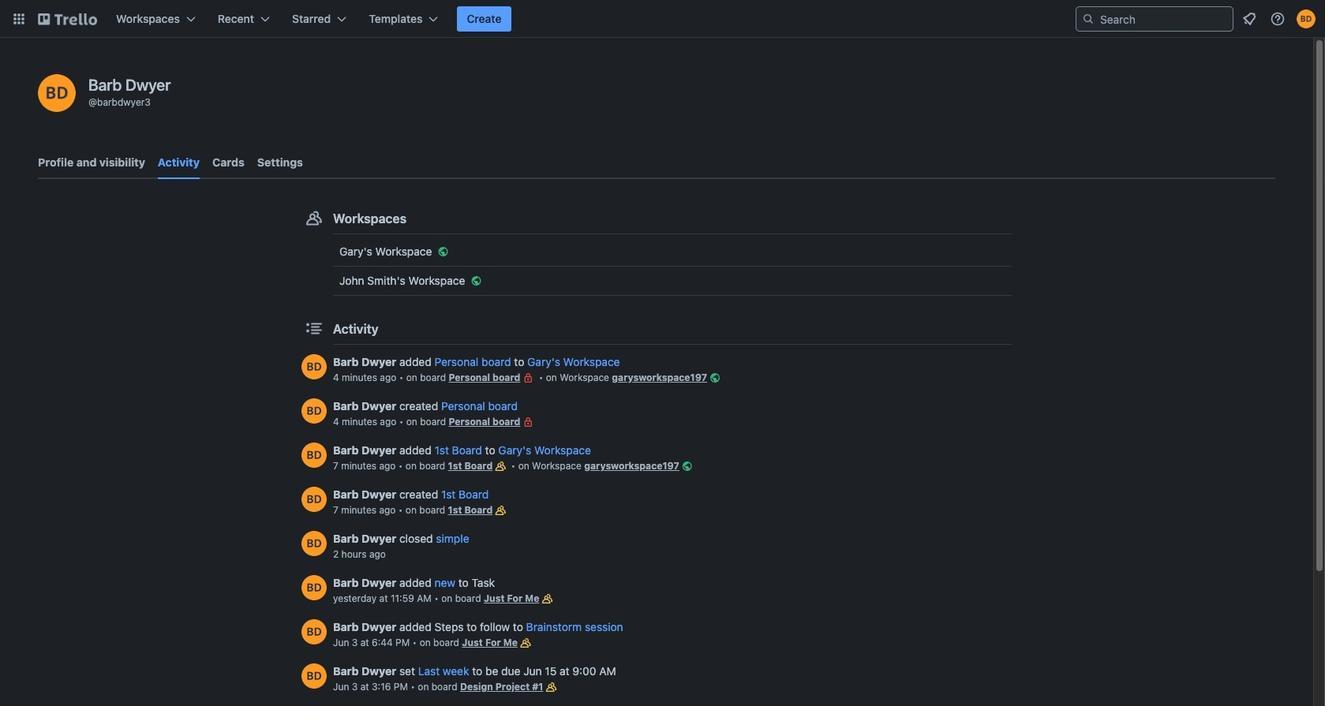 Task type: vqa. For each thing, say whether or not it's contained in the screenshot.
a
no



Task type: locate. For each thing, give the bounding box(es) containing it.
1 vertical spatial only board members can see and edit this board. image
[[521, 415, 536, 430]]

back to home image
[[38, 6, 97, 32]]

2 only board members can see and edit this board. image from the top
[[521, 415, 536, 430]]

this workspace is public. it's visible to anyone with the link and will show up in search engines like google. only those invited to the workspace can add and edit workspace boards. image
[[680, 459, 696, 475]]

all members of the workspace can see and edit this board. image
[[518, 636, 534, 651]]

barb dwyer (barbdwyer3) image
[[1297, 9, 1316, 28], [302, 443, 327, 468], [302, 487, 327, 513], [302, 576, 327, 601], [302, 664, 327, 689]]

all members of the workspace can see and edit this board. image
[[493, 459, 509, 475], [493, 503, 509, 519], [540, 591, 556, 607], [544, 680, 559, 696]]

0 vertical spatial only board members can see and edit this board. image
[[521, 370, 536, 386]]

sm image
[[469, 273, 484, 289]]

sm image
[[435, 244, 451, 260]]

only board members can see and edit this board. image
[[521, 370, 536, 386], [521, 415, 536, 430]]

barb dwyer (barbdwyer3) image
[[38, 74, 76, 112], [302, 355, 327, 380], [302, 399, 327, 424], [302, 531, 327, 557], [302, 620, 327, 645]]



Task type: describe. For each thing, give the bounding box(es) containing it.
0 notifications image
[[1241, 9, 1260, 28]]

primary element
[[0, 0, 1326, 38]]

search image
[[1083, 13, 1095, 25]]

open information menu image
[[1271, 11, 1286, 27]]

Search field
[[1095, 8, 1233, 30]]

1 only board members can see and edit this board. image from the top
[[521, 370, 536, 386]]

this workspace is public. it's visible to anyone with the link and will show up in search engines like google. only those invited to the workspace can add and edit workspace boards. image
[[707, 370, 723, 386]]



